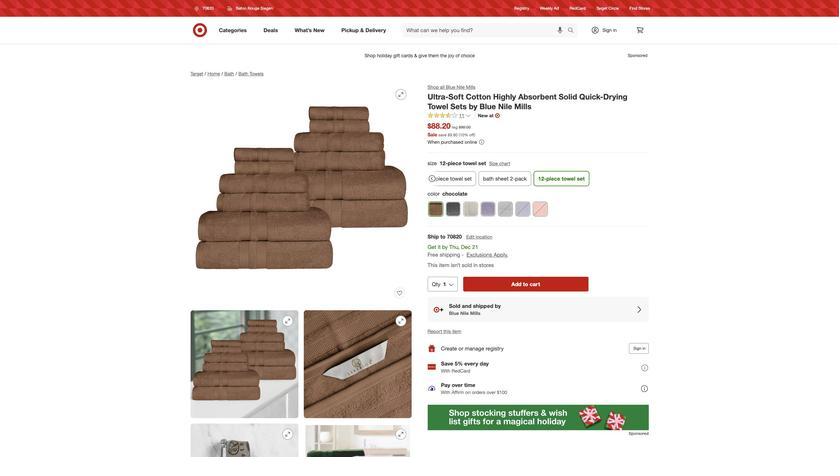 Task type: vqa. For each thing, say whether or not it's contained in the screenshot.
SIGN to the bottom
yes



Task type: locate. For each thing, give the bounding box(es) containing it.
bath link
[[224, 71, 234, 76]]

with down pay
[[441, 389, 451, 395]]

report this item button
[[428, 328, 462, 335]]

21
[[472, 244, 478, 250]]

location
[[476, 234, 493, 240]]

1 horizontal spatial 12-
[[538, 175, 547, 182]]

0 horizontal spatial new
[[313, 27, 325, 33]]

group
[[265, 160, 649, 189]]

bath towels link
[[239, 71, 264, 76]]

pickup & delivery
[[342, 27, 386, 33]]

get it by thu, dec 21 free shipping - exclusions apply.
[[428, 244, 508, 258]]

ultra-soft cotton highly absorbent solid quick-drying towel sets by blue nile mills, 4 of 8 image
[[191, 424, 298, 457]]

sold
[[462, 262, 472, 268]]

report
[[428, 329, 442, 334]]

qty 1
[[432, 281, 446, 288]]

mills up cotton at the right top of the page
[[466, 84, 476, 90]]

12-
[[440, 160, 448, 167], [538, 175, 547, 182]]

What can we help you find? suggestions appear below search field
[[403, 23, 570, 38]]

1 vertical spatial item
[[452, 329, 462, 334]]

to
[[441, 233, 446, 240], [523, 281, 528, 288]]

dec
[[461, 244, 471, 250]]

sign in
[[603, 27, 617, 33], [634, 346, 646, 351]]

2 horizontal spatial towel
[[562, 175, 576, 182]]

0 horizontal spatial /
[[205, 71, 206, 76]]

sold and shipped by blue nile mills
[[449, 303, 501, 316]]

2 vertical spatial mills
[[470, 310, 481, 316]]

1 vertical spatial sign in
[[634, 346, 646, 351]]

piece up color chocolate
[[436, 175, 449, 182]]

nile up soft
[[457, 84, 465, 90]]

0 vertical spatial in
[[613, 27, 617, 33]]

0 vertical spatial redcard
[[570, 6, 586, 11]]

70820 up thu,
[[447, 233, 462, 240]]

1 vertical spatial to
[[523, 281, 528, 288]]

0 vertical spatial blue
[[446, 84, 456, 90]]

2 vertical spatial in
[[643, 346, 646, 351]]

mills down absorbent
[[515, 101, 532, 111]]

delivery
[[366, 27, 386, 33]]

blue down sold
[[449, 310, 459, 316]]

70820 inside fulfillment region
[[447, 233, 462, 240]]

item right this
[[452, 329, 462, 334]]

0 vertical spatial target
[[597, 6, 608, 11]]

new left at
[[478, 113, 488, 118]]

1 vertical spatial mills
[[515, 101, 532, 111]]

mills inside sold and shipped by blue nile mills
[[470, 310, 481, 316]]

navy blue - out of stock image
[[516, 202, 530, 216]]

2 / from the left
[[222, 71, 223, 76]]

1 horizontal spatial sign in
[[634, 346, 646, 351]]

categories
[[219, 27, 247, 33]]

target for target circle
[[597, 6, 608, 11]]

ultra-soft cotton highly absorbent solid quick-drying towel sets by blue nile mills, 5 of 8 image
[[304, 424, 412, 457]]

chocolate image
[[429, 202, 443, 216]]

2 horizontal spatial set
[[577, 175, 585, 182]]

1 horizontal spatial new
[[478, 113, 488, 118]]

0 horizontal spatial item
[[439, 262, 450, 268]]

1 horizontal spatial by
[[469, 101, 478, 111]]

1 with from the top
[[441, 368, 451, 374]]

when purchased online
[[428, 139, 477, 145]]

redcard right ad
[[570, 6, 586, 11]]

to inside add to cart button
[[523, 281, 528, 288]]

2 horizontal spatial /
[[236, 71, 237, 76]]

isn't
[[451, 262, 461, 268]]

0 vertical spatial 70820
[[203, 6, 214, 11]]

by right it
[[442, 244, 448, 250]]

/ left home
[[205, 71, 206, 76]]

new right what's
[[313, 27, 325, 33]]

1 horizontal spatial towel
[[463, 160, 477, 167]]

12- right size
[[440, 160, 448, 167]]

apply.
[[494, 251, 508, 258]]

weekly
[[540, 6, 553, 11]]

0 horizontal spatial over
[[452, 382, 463, 388]]

1 horizontal spatial to
[[523, 281, 528, 288]]

edit location
[[467, 234, 493, 240]]

towel
[[463, 160, 477, 167], [450, 175, 463, 182], [562, 175, 576, 182]]

deals link
[[258, 23, 286, 38]]

piece right pack
[[547, 175, 560, 182]]

color chocolate
[[428, 190, 468, 197]]

report this item
[[428, 329, 462, 334]]

ship to 70820
[[428, 233, 462, 240]]

0 horizontal spatial to
[[441, 233, 446, 240]]

redcard link
[[570, 6, 586, 11]]

baton rouge siegen
[[236, 6, 273, 11]]

affirm
[[452, 389, 464, 395]]

1 horizontal spatial 70820
[[447, 233, 462, 240]]

bath right home
[[224, 71, 234, 76]]

70820
[[203, 6, 214, 11], [447, 233, 462, 240]]

0 vertical spatial new
[[313, 27, 325, 33]]

0 horizontal spatial sign in
[[603, 27, 617, 33]]

0 horizontal spatial target
[[191, 71, 203, 76]]

0 horizontal spatial redcard
[[452, 368, 471, 374]]

12- right pack
[[538, 175, 547, 182]]

1
[[443, 281, 446, 288]]

it
[[438, 244, 441, 250]]

target inside "link"
[[597, 6, 608, 11]]

piece for 3-piece towel set
[[436, 175, 449, 182]]

ivory image
[[464, 202, 478, 216]]

0 vertical spatial sign in
[[603, 27, 617, 33]]

1 vertical spatial by
[[442, 244, 448, 250]]

3-piece towel set link
[[426, 171, 476, 186]]

siegen
[[261, 6, 273, 11]]

target left circle
[[597, 6, 608, 11]]

weekly ad link
[[540, 6, 559, 11]]

with
[[441, 368, 451, 374], [441, 389, 451, 395]]

0 horizontal spatial set
[[464, 175, 472, 182]]

target
[[597, 6, 608, 11], [191, 71, 203, 76]]

70820 left "baton"
[[203, 6, 214, 11]]

create
[[441, 345, 457, 352]]

by down cotton at the right top of the page
[[469, 101, 478, 111]]

1 horizontal spatial over
[[487, 389, 496, 395]]

absorbent
[[519, 92, 557, 101]]

to right ship
[[441, 233, 446, 240]]

in
[[613, 27, 617, 33], [474, 262, 478, 268], [643, 346, 646, 351]]

0 vertical spatial 12-
[[440, 160, 448, 167]]

12-piece towel set
[[538, 175, 585, 182]]

blue up new at
[[480, 101, 496, 111]]

bath left towels
[[239, 71, 248, 76]]

sign in button
[[629, 343, 649, 354]]

1 vertical spatial with
[[441, 389, 451, 395]]

wisteria image
[[481, 202, 495, 216]]

5%
[[455, 360, 463, 367]]

1 vertical spatial 70820
[[447, 233, 462, 240]]

1 vertical spatial new
[[478, 113, 488, 118]]

over left $100
[[487, 389, 496, 395]]

1 vertical spatial blue
[[480, 101, 496, 111]]

1 horizontal spatial target
[[597, 6, 608, 11]]

12-piece towel set link
[[534, 171, 589, 186]]

by right shipped
[[495, 303, 501, 310]]

purchased
[[441, 139, 464, 145]]

0 horizontal spatial 70820
[[203, 6, 214, 11]]

(
[[459, 132, 460, 138]]

sign in link
[[586, 23, 628, 38]]

advertisement region
[[185, 48, 654, 64], [428, 405, 649, 430]]

categories link
[[213, 23, 255, 38]]

home link
[[208, 71, 220, 76]]

towel
[[428, 101, 449, 111]]

over up affirm
[[452, 382, 463, 388]]

/
[[205, 71, 206, 76], [222, 71, 223, 76], [236, 71, 237, 76]]

%
[[465, 132, 468, 138]]

2 vertical spatial blue
[[449, 310, 459, 316]]

2 horizontal spatial by
[[495, 303, 501, 310]]

0 vertical spatial nile
[[457, 84, 465, 90]]

to right add
[[523, 281, 528, 288]]

create or manage registry
[[441, 345, 504, 352]]

1 vertical spatial nile
[[498, 101, 512, 111]]

0 horizontal spatial by
[[442, 244, 448, 250]]

1 horizontal spatial item
[[452, 329, 462, 334]]

sign inside button
[[634, 346, 642, 351]]

2 with from the top
[[441, 389, 451, 395]]

1 horizontal spatial redcard
[[570, 6, 586, 11]]

/ right bath link
[[236, 71, 237, 76]]

0 horizontal spatial towel
[[450, 175, 463, 182]]

2 vertical spatial nile
[[461, 310, 469, 316]]

11 link
[[428, 112, 471, 120]]

add
[[512, 281, 522, 288]]

ship
[[428, 233, 439, 240]]

sets
[[451, 101, 467, 111]]

by
[[469, 101, 478, 111], [442, 244, 448, 250], [495, 303, 501, 310]]

1 vertical spatial target
[[191, 71, 203, 76]]

0 vertical spatial item
[[439, 262, 450, 268]]

ultra-soft cotton highly absorbent solid quick-drying towel sets by blue nile mills, 1 of 8 image
[[191, 84, 412, 305]]

add to cart button
[[463, 277, 589, 292]]

color
[[428, 190, 440, 197]]

with inside pay over time with affirm on orders over $100
[[441, 389, 451, 395]]

$98.00
[[459, 125, 471, 130]]

home
[[208, 71, 220, 76]]

by inside shop all blue nile mills ultra-soft cotton highly absorbent solid quick-drying towel sets by blue nile mills
[[469, 101, 478, 111]]

redcard down the 5%
[[452, 368, 471, 374]]

tangerine - out of stock image
[[533, 202, 547, 216]]

item left isn't in the bottom right of the page
[[439, 262, 450, 268]]

/ left bath link
[[222, 71, 223, 76]]

thu,
[[450, 244, 460, 250]]

with inside save 5% every day with redcard
[[441, 368, 451, 374]]

1 horizontal spatial sign
[[634, 346, 642, 351]]

or
[[459, 345, 464, 352]]

new
[[313, 27, 325, 33], [478, 113, 488, 118]]

0 vertical spatial by
[[469, 101, 478, 111]]

nile
[[457, 84, 465, 90], [498, 101, 512, 111], [461, 310, 469, 316]]

1 horizontal spatial bath
[[239, 71, 248, 76]]

0 vertical spatial with
[[441, 368, 451, 374]]

ultra-soft cotton highly absorbent solid quick-drying towel sets by blue nile mills, 2 of 8 image
[[191, 310, 298, 418]]

search button
[[565, 23, 581, 39]]

group containing size
[[265, 160, 649, 189]]

nile down and
[[461, 310, 469, 316]]

item inside fulfillment region
[[439, 262, 450, 268]]

size chart button
[[489, 160, 511, 167]]

2 vertical spatial by
[[495, 303, 501, 310]]

nile down highly
[[498, 101, 512, 111]]

1 bath from the left
[[224, 71, 234, 76]]

1 vertical spatial redcard
[[452, 368, 471, 374]]

target circle link
[[597, 6, 619, 11]]

1 vertical spatial in
[[474, 262, 478, 268]]

0 vertical spatial sign
[[603, 27, 612, 33]]

edit
[[467, 234, 475, 240]]

0 vertical spatial to
[[441, 233, 446, 240]]

ultra-soft cotton highly absorbent solid quick-drying towel sets by blue nile mills, 3 of 8 image
[[304, 310, 412, 418]]

target left home link
[[191, 71, 203, 76]]

redcard inside save 5% every day with redcard
[[452, 368, 471, 374]]

2 horizontal spatial in
[[643, 346, 646, 351]]

mills down shipped
[[470, 310, 481, 316]]

with down save
[[441, 368, 451, 374]]

sponsored
[[629, 431, 649, 436]]

1 horizontal spatial /
[[222, 71, 223, 76]]

stores
[[479, 262, 494, 268]]

blue right all
[[446, 84, 456, 90]]

0 horizontal spatial bath
[[224, 71, 234, 76]]

1 vertical spatial sign
[[634, 346, 642, 351]]

3 / from the left
[[236, 71, 237, 76]]

0 horizontal spatial in
[[474, 262, 478, 268]]

get
[[428, 244, 437, 250]]



Task type: describe. For each thing, give the bounding box(es) containing it.
0 horizontal spatial sign
[[603, 27, 612, 33]]

size
[[428, 160, 437, 167]]

towels
[[250, 71, 264, 76]]

$88.20 reg $98.00 sale save $ 9.80 ( 10 % off )
[[428, 121, 475, 138]]

to for 70820
[[441, 233, 446, 240]]

item inside report this item button
[[452, 329, 462, 334]]

1 vertical spatial advertisement region
[[428, 405, 649, 430]]

online
[[465, 139, 477, 145]]

forest green - out of stock image
[[499, 202, 513, 216]]

new at
[[478, 113, 494, 118]]

exclusions
[[467, 251, 492, 258]]

orders
[[472, 389, 486, 395]]

this
[[444, 329, 451, 334]]

by inside get it by thu, dec 21 free shipping - exclusions apply.
[[442, 244, 448, 250]]

&
[[360, 27, 364, 33]]

baton
[[236, 6, 247, 11]]

exclusions apply. link
[[467, 251, 508, 258]]

2 bath from the left
[[239, 71, 248, 76]]

at
[[489, 113, 494, 118]]

set for 3-piece towel set
[[464, 175, 472, 182]]

70820 inside dropdown button
[[203, 6, 214, 11]]

0 vertical spatial advertisement region
[[185, 48, 654, 64]]

1 vertical spatial 12-
[[538, 175, 547, 182]]

off
[[470, 132, 474, 138]]

sale
[[428, 132, 437, 138]]

what's
[[295, 27, 312, 33]]

0 vertical spatial over
[[452, 382, 463, 388]]

weekly ad
[[540, 6, 559, 11]]

find stores link
[[630, 6, 650, 11]]

ad
[[554, 6, 559, 11]]

cotton
[[466, 92, 491, 101]]

image gallery element
[[191, 84, 412, 457]]

reg
[[452, 125, 458, 130]]

-
[[462, 251, 464, 258]]

add to cart
[[512, 281, 540, 288]]

target circle
[[597, 6, 619, 11]]

ultra-
[[428, 92, 449, 101]]

this
[[428, 262, 438, 268]]

piece up "3-piece towel set" link
[[448, 160, 462, 167]]

stores
[[639, 6, 650, 11]]

by inside sold and shipped by blue nile mills
[[495, 303, 501, 310]]

bath sheet 2-pack
[[483, 175, 527, 182]]

to for cart
[[523, 281, 528, 288]]

$88.20
[[428, 121, 451, 131]]

manage
[[465, 345, 484, 352]]

1 horizontal spatial in
[[613, 27, 617, 33]]

3-
[[431, 175, 436, 182]]

shipped
[[473, 303, 494, 310]]

registry link
[[515, 6, 530, 11]]

blue inside sold and shipped by blue nile mills
[[449, 310, 459, 316]]

nile inside sold and shipped by blue nile mills
[[461, 310, 469, 316]]

11
[[459, 113, 465, 118]]

3-piece towel set
[[431, 175, 472, 182]]

pay over time with affirm on orders over $100
[[441, 382, 507, 395]]

size 12-piece towel set size chart
[[428, 160, 510, 167]]

in inside button
[[643, 346, 646, 351]]

highly
[[493, 92, 516, 101]]

all
[[440, 84, 445, 90]]

and
[[462, 303, 472, 310]]

pay
[[441, 382, 451, 388]]

size
[[489, 161, 498, 166]]

sign in inside button
[[634, 346, 646, 351]]

towel for 12-piece towel set
[[562, 175, 576, 182]]

when
[[428, 139, 440, 145]]

1 horizontal spatial set
[[479, 160, 486, 167]]

save
[[441, 360, 454, 367]]

what's new link
[[289, 23, 333, 38]]

sold
[[449, 303, 461, 310]]

save 5% every day with redcard
[[441, 360, 489, 374]]

piece for 12-piece towel set
[[547, 175, 560, 182]]

solid
[[559, 92, 577, 101]]

9.80
[[450, 132, 458, 138]]

target for target / home / bath / bath towels
[[191, 71, 203, 76]]

chocolate
[[443, 190, 468, 197]]

deals
[[264, 27, 278, 33]]

what's new
[[295, 27, 325, 33]]

0 horizontal spatial 12-
[[440, 160, 448, 167]]

circle
[[609, 6, 619, 11]]

this item isn't sold in stores
[[428, 262, 494, 268]]

0 vertical spatial mills
[[466, 84, 476, 90]]

charcoal image
[[446, 202, 460, 216]]

1 / from the left
[[205, 71, 206, 76]]

70820 button
[[191, 2, 221, 14]]

towel for 3-piece towel set
[[450, 175, 463, 182]]

1 vertical spatial over
[[487, 389, 496, 395]]

2-
[[510, 175, 515, 182]]

registry
[[515, 6, 530, 11]]

fulfillment region
[[428, 233, 649, 322]]

soft
[[449, 92, 464, 101]]

)
[[474, 132, 475, 138]]

target link
[[191, 71, 203, 76]]

chart
[[500, 161, 510, 166]]

bath sheet 2-pack link
[[479, 171, 531, 186]]

10
[[460, 132, 465, 138]]

shop
[[428, 84, 439, 90]]

target / home / bath / bath towels
[[191, 71, 264, 76]]

edit location button
[[466, 233, 493, 241]]

day
[[480, 360, 489, 367]]

bath
[[483, 175, 494, 182]]

$100
[[497, 389, 507, 395]]

baton rouge siegen button
[[224, 2, 277, 14]]

drying
[[604, 92, 628, 101]]

in inside fulfillment region
[[474, 262, 478, 268]]

pack
[[515, 175, 527, 182]]

pickup
[[342, 27, 359, 33]]

rouge
[[248, 6, 259, 11]]

set for 12-piece towel set
[[577, 175, 585, 182]]



